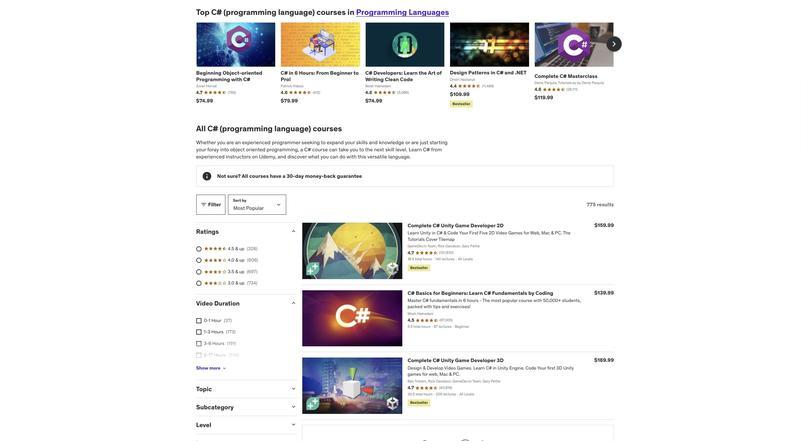 Task type: describe. For each thing, give the bounding box(es) containing it.
3-
[[204, 341, 209, 346]]

video
[[196, 300, 213, 307]]

language) for all c# (programming language) courses
[[274, 124, 311, 134]]

languages
[[409, 7, 449, 17]]

3.0 & up (734)
[[228, 280, 257, 286]]

an
[[235, 139, 241, 145]]

3d
[[497, 357, 504, 364]]

.net
[[515, 69, 527, 76]]

4.0
[[228, 257, 234, 263]]

level.
[[396, 146, 408, 153]]

unity for complete c# unity game developer 3d
[[441, 357, 454, 364]]

17+
[[204, 364, 211, 369]]

courses for top c# (programming language) courses in programming languages
[[317, 7, 346, 17]]

developers:
[[374, 70, 403, 76]]

guarantee
[[337, 173, 362, 179]]

0-1 hour (37)
[[204, 318, 232, 323]]

0 horizontal spatial 6
[[209, 341, 211, 346]]

all c# (programming language) courses
[[196, 124, 342, 134]]

course
[[312, 146, 328, 153]]

up for 3.5 & up
[[239, 269, 244, 275]]

3.5 & up (697)
[[228, 269, 258, 275]]

hours for 6-17 hours
[[214, 352, 226, 358]]

hours for 3-6 hours
[[212, 341, 225, 346]]

ratings
[[196, 228, 219, 235]]

subcategory
[[196, 403, 234, 411]]

6-17 hours (248)
[[204, 352, 239, 358]]

small image for subcategory
[[290, 404, 297, 410]]

for
[[433, 290, 440, 296]]

more
[[209, 365, 221, 371]]

c# basics for beginners: learn c# fundamentals by coding link
[[408, 290, 553, 296]]

learn inside c# developers: learn the art of writing clean code
[[404, 70, 418, 76]]

1-3 hours (173)
[[204, 329, 236, 335]]

subcategory button
[[196, 403, 285, 411]]

or
[[406, 139, 410, 145]]

show
[[196, 365, 208, 371]]

into
[[220, 146, 229, 153]]

0 vertical spatial experienced
[[242, 139, 271, 145]]

whether
[[196, 139, 216, 145]]

$159.99
[[595, 222, 614, 228]]

top c# (programming language) courses in programming languages
[[196, 7, 449, 17]]

developer for 2d
[[471, 222, 496, 229]]

& for 4.0
[[236, 257, 238, 263]]

complete c# unity game developer 3d
[[408, 357, 504, 364]]

complete for complete c# unity game developer 2d
[[408, 222, 432, 229]]

$139.99
[[595, 289, 614, 296]]

writing
[[365, 76, 384, 82]]

starting
[[430, 139, 448, 145]]

results
[[597, 201, 614, 208]]

knowledge
[[379, 139, 404, 145]]

expand
[[327, 139, 344, 145]]

filter
[[208, 201, 221, 208]]

beginner
[[330, 70, 353, 76]]

fundamentals
[[492, 290, 527, 296]]

1 vertical spatial and
[[369, 139, 378, 145]]

back
[[324, 173, 336, 179]]

object
[[230, 146, 245, 153]]

filter button
[[196, 195, 225, 215]]

in inside c# in 6 hours: from beginner to pro!
[[289, 70, 294, 76]]

topic button
[[196, 385, 285, 393]]

from
[[316, 70, 329, 76]]

c# inside c# developers: learn the art of writing clean code
[[365, 70, 372, 76]]

language) for top c# (programming language) courses in programming languages
[[278, 7, 315, 17]]

level
[[196, 421, 211, 429]]

xsmall image for 0-
[[196, 318, 201, 323]]

take
[[339, 146, 349, 153]]

topic
[[196, 385, 212, 393]]

(programming for all
[[220, 124, 273, 134]]

the inside whether you are an experienced programmer seeking to expand your skills and knowledge or are just starting your foray into object oriented programming, a c# course can take you to the next skill level. learn c# from experienced instructors on udemy, and discover what you can do with this versatile language.
[[365, 146, 373, 153]]

sure?
[[227, 173, 241, 179]]

game for 3d
[[455, 357, 470, 364]]

complete c# unity game developer 2d
[[408, 222, 504, 229]]

udemy,
[[259, 153, 276, 160]]

learn inside whether you are an experienced programmer seeking to expand your skills and knowledge or are just starting your foray into object oriented programming, a c# course can take you to the next skill level. learn c# from experienced instructors on udemy, and discover what you can do with this versatile language.
[[409, 146, 422, 153]]

(191)
[[227, 341, 236, 346]]

1 horizontal spatial in
[[348, 7, 354, 17]]

volkswagen image
[[458, 438, 473, 441]]

top
[[196, 7, 210, 17]]

next
[[374, 146, 384, 153]]

c# developers: learn the art of writing clean code
[[365, 70, 442, 82]]

3-6 hours (191)
[[204, 341, 236, 346]]

hours:
[[299, 70, 315, 76]]

3
[[208, 329, 210, 335]]

1 horizontal spatial your
[[345, 139, 355, 145]]

small image for video duration
[[290, 300, 297, 306]]

c# basics for beginners: learn c# fundamentals by coding
[[408, 290, 553, 296]]

1 vertical spatial all
[[242, 173, 248, 179]]

masterclass
[[568, 73, 598, 79]]

4.0 & up (606)
[[228, 257, 258, 263]]

developer for 3d
[[471, 357, 496, 364]]

small image for topic
[[290, 386, 297, 392]]

the inside c# developers: learn the art of writing clean code
[[419, 70, 427, 76]]

3.5
[[228, 269, 234, 275]]

0 vertical spatial you
[[217, 139, 225, 145]]

duration
[[214, 300, 240, 307]]

show more button
[[196, 362, 227, 375]]

xsmall image
[[196, 330, 201, 335]]

1 vertical spatial a
[[283, 173, 286, 179]]

by
[[529, 290, 535, 296]]

level button
[[196, 421, 285, 429]]

design
[[450, 69, 467, 76]]

complete inside design patterns in c# and .net complete c# masterclass
[[535, 73, 559, 79]]

of
[[437, 70, 442, 76]]

programming languages link
[[356, 7, 449, 17]]

0 vertical spatial programming
[[356, 7, 407, 17]]

complete c# unity game developer 2d link
[[408, 222, 504, 229]]

courses for all c# (programming language) courses
[[313, 124, 342, 134]]

& for 3.5
[[235, 269, 238, 275]]

carousel element
[[196, 22, 622, 109]]

with inside whether you are an experienced programmer seeking to expand your skills and knowledge or are just starting your foray into object oriented programming, a c# course can take you to the next skill level. learn c# from experienced instructors on udemy, and discover what you can do with this versatile language.
[[347, 153, 357, 160]]

programming inside beginning object-oriented programming with c#
[[196, 76, 230, 82]]

code
[[400, 76, 413, 82]]

complete for complete c# unity game developer 3d
[[408, 357, 432, 364]]

foray
[[207, 146, 219, 153]]

beginning object-oriented programming with c# link
[[196, 70, 262, 82]]

ratings button
[[196, 228, 285, 235]]

& for 3.0
[[236, 280, 238, 286]]

(606)
[[247, 257, 258, 263]]



Task type: locate. For each thing, give the bounding box(es) containing it.
2 game from the top
[[455, 357, 470, 364]]

2 are from the left
[[411, 139, 419, 145]]

oriented inside whether you are an experienced programmer seeking to expand your skills and knowledge or are just starting your foray into object oriented programming, a c# course can take you to the next skill level. learn c# from experienced instructors on udemy, and discover what you can do with this versatile language.
[[246, 146, 265, 153]]

up for 3.0 & up
[[239, 280, 245, 286]]

(37)
[[224, 318, 232, 323]]

0 vertical spatial developer
[[471, 222, 496, 229]]

& right 4.0
[[236, 257, 238, 263]]

a up the discover
[[300, 146, 303, 153]]

developer left "2d"
[[471, 222, 496, 229]]

0 horizontal spatial your
[[196, 146, 206, 153]]

hours right 3
[[211, 329, 224, 335]]

developer
[[471, 222, 496, 229], [471, 357, 496, 364]]

this
[[358, 153, 366, 160]]

xsmall image inside 'show more' button
[[222, 366, 227, 371]]

&
[[235, 246, 238, 252], [236, 257, 238, 263], [235, 269, 238, 275], [236, 280, 238, 286]]

xsmall image
[[196, 318, 201, 323], [196, 341, 201, 346], [196, 353, 201, 358], [222, 366, 227, 371]]

developer left 3d at the bottom
[[471, 357, 496, 364]]

can left do
[[330, 153, 338, 160]]

2 horizontal spatial to
[[359, 146, 364, 153]]

the down skills
[[365, 146, 373, 153]]

2 small image from the top
[[290, 300, 297, 306]]

up for 4.0 & up
[[239, 257, 245, 263]]

you right take
[[350, 146, 358, 153]]

17+ hours
[[204, 364, 224, 369]]

0 vertical spatial game
[[455, 222, 470, 229]]

4.5 & up (328)
[[228, 246, 258, 252]]

1
[[209, 318, 210, 323]]

& for 4.5
[[235, 246, 238, 252]]

on
[[252, 153, 258, 160]]

beginners:
[[441, 290, 468, 296]]

day
[[295, 173, 304, 179]]

are left the an
[[227, 139, 234, 145]]

2 vertical spatial courses
[[249, 173, 269, 179]]

(173)
[[226, 329, 236, 335]]

seeking
[[302, 139, 320, 145]]

small image for level
[[290, 422, 297, 428]]

xsmall image for 3-
[[196, 341, 201, 346]]

6 inside c# in 6 hours: from beginner to pro!
[[295, 70, 298, 76]]

up left '(328)' at the bottom left
[[239, 246, 244, 252]]

1 vertical spatial unity
[[441, 357, 454, 364]]

design patterns in c# and .net complete c# masterclass
[[450, 69, 598, 79]]

to
[[354, 70, 359, 76], [321, 139, 326, 145], [359, 146, 364, 153]]

0 vertical spatial unity
[[441, 222, 454, 229]]

0 horizontal spatial the
[[365, 146, 373, 153]]

4.5
[[228, 246, 234, 252]]

next image
[[609, 39, 619, 49]]

1 small image from the top
[[290, 228, 297, 234]]

1-
[[204, 329, 208, 335]]

c# in 6 hours: from beginner to pro! link
[[281, 70, 359, 82]]

1 vertical spatial to
[[321, 139, 326, 145]]

1 developer from the top
[[471, 222, 496, 229]]

1 horizontal spatial 6
[[295, 70, 298, 76]]

your down whether at the top left
[[196, 146, 206, 153]]

video duration
[[196, 300, 240, 307]]

0 horizontal spatial with
[[231, 76, 242, 82]]

do
[[340, 153, 346, 160]]

video duration button
[[196, 300, 285, 307]]

2d
[[497, 222, 504, 229]]

1 vertical spatial courses
[[313, 124, 342, 134]]

money-
[[305, 173, 324, 179]]

hour
[[212, 318, 222, 323]]

1 vertical spatial language)
[[274, 124, 311, 134]]

language)
[[278, 7, 315, 17], [274, 124, 311, 134]]

2 vertical spatial you
[[321, 153, 329, 160]]

you
[[217, 139, 225, 145], [350, 146, 358, 153], [321, 153, 329, 160]]

0 vertical spatial with
[[231, 76, 242, 82]]

(734)
[[247, 280, 257, 286]]

art
[[428, 70, 436, 76]]

xsmall image right the "more"
[[222, 366, 227, 371]]

nasdaq image
[[414, 438, 451, 441]]

1 vertical spatial small image
[[290, 300, 297, 306]]

with inside beginning object-oriented programming with c#
[[231, 76, 242, 82]]

can down "expand"
[[329, 146, 338, 153]]

just
[[420, 139, 429, 145]]

0 horizontal spatial programming
[[196, 76, 230, 82]]

beginning object-oriented programming with c#
[[196, 70, 262, 82]]

1 horizontal spatial all
[[242, 173, 248, 179]]

2 developer from the top
[[471, 357, 496, 364]]

complete c# unity game developer 3d link
[[408, 357, 504, 364]]

xsmall image left 0-
[[196, 318, 201, 323]]

1 vertical spatial with
[[347, 153, 357, 160]]

0 horizontal spatial in
[[289, 70, 294, 76]]

a inside whether you are an experienced programmer seeking to expand your skills and knowledge or are just starting your foray into object oriented programming, a c# course can take you to the next skill level. learn c# from experienced instructors on udemy, and discover what you can do with this versatile language.
[[300, 146, 303, 153]]

hours right 17+
[[212, 364, 224, 369]]

to up course
[[321, 139, 326, 145]]

1 horizontal spatial experienced
[[242, 139, 271, 145]]

0 horizontal spatial and
[[278, 153, 286, 160]]

hours down the 1-3 hours (173)
[[212, 341, 225, 346]]

to up this
[[359, 146, 364, 153]]

1 vertical spatial the
[[365, 146, 373, 153]]

1 vertical spatial learn
[[409, 146, 422, 153]]

are right or
[[411, 139, 419, 145]]

1 horizontal spatial programming
[[356, 7, 407, 17]]

6 up 17
[[209, 341, 211, 346]]

1 vertical spatial game
[[455, 357, 470, 364]]

not sure? all courses have a 30-day money-back guarantee
[[217, 173, 362, 179]]

1 unity from the top
[[441, 222, 454, 229]]

versatile
[[368, 153, 387, 160]]

0 vertical spatial your
[[345, 139, 355, 145]]

clean
[[385, 76, 399, 82]]

and inside design patterns in c# and .net complete c# masterclass
[[505, 69, 514, 76]]

775
[[587, 201, 596, 208]]

small image for ratings
[[290, 228, 297, 234]]

hours right 17
[[214, 352, 226, 358]]

(programming for top
[[224, 7, 277, 17]]

1 vertical spatial 6
[[209, 341, 211, 346]]

experienced
[[242, 139, 271, 145], [196, 153, 225, 160]]

1 horizontal spatial to
[[354, 70, 359, 76]]

0 horizontal spatial are
[[227, 139, 234, 145]]

up left the (606)
[[239, 257, 245, 263]]

(328)
[[247, 246, 258, 252]]

unity for complete c# unity game developer 2d
[[441, 222, 454, 229]]

1 vertical spatial developer
[[471, 357, 496, 364]]

2 unity from the top
[[441, 357, 454, 364]]

0 horizontal spatial to
[[321, 139, 326, 145]]

up left (697)
[[239, 269, 244, 275]]

0 vertical spatial all
[[196, 124, 206, 134]]

you down course
[[321, 153, 329, 160]]

775 results
[[587, 201, 614, 208]]

6-
[[204, 352, 209, 358]]

experienced up on
[[242, 139, 271, 145]]

are
[[227, 139, 234, 145], [411, 139, 419, 145]]

0 vertical spatial complete
[[535, 73, 559, 79]]

0 vertical spatial 6
[[295, 70, 298, 76]]

2 vertical spatial complete
[[408, 357, 432, 364]]

0 vertical spatial can
[[329, 146, 338, 153]]

box image
[[480, 438, 502, 441]]

xsmall image left 3-
[[196, 341, 201, 346]]

c# inside beginning object-oriented programming with c#
[[243, 76, 250, 82]]

17
[[209, 352, 213, 358]]

775 results status
[[587, 201, 614, 208]]

1 vertical spatial (programming
[[220, 124, 273, 134]]

patterns
[[469, 69, 490, 76]]

to right 'beginner'
[[354, 70, 359, 76]]

and up next at top
[[369, 139, 378, 145]]

skill
[[385, 146, 394, 153]]

small image inside filter button
[[200, 201, 207, 208]]

1 vertical spatial can
[[330, 153, 338, 160]]

a
[[300, 146, 303, 153], [283, 173, 286, 179]]

you up the into
[[217, 139, 225, 145]]

all up whether at the top left
[[196, 124, 206, 134]]

0 vertical spatial a
[[300, 146, 303, 153]]

1 vertical spatial programming
[[196, 76, 230, 82]]

2 vertical spatial to
[[359, 146, 364, 153]]

0 vertical spatial small image
[[290, 228, 297, 234]]

xsmall image for 6-
[[196, 353, 201, 358]]

and down programming,
[[278, 153, 286, 160]]

0 vertical spatial the
[[419, 70, 427, 76]]

object-
[[223, 70, 241, 76]]

& right 3.0
[[236, 280, 238, 286]]

c#
[[211, 7, 222, 17], [497, 69, 504, 76], [281, 70, 288, 76], [365, 70, 372, 76], [560, 73, 567, 79], [243, 76, 250, 82], [208, 124, 218, 134], [304, 146, 311, 153], [423, 146, 430, 153], [433, 222, 440, 229], [408, 290, 415, 296], [484, 290, 491, 296], [433, 357, 440, 364]]

0 horizontal spatial experienced
[[196, 153, 225, 160]]

a left 30-
[[283, 173, 286, 179]]

your up take
[[345, 139, 355, 145]]

c# inside c# in 6 hours: from beginner to pro!
[[281, 70, 288, 76]]

1 horizontal spatial and
[[369, 139, 378, 145]]

your
[[345, 139, 355, 145], [196, 146, 206, 153]]

1 vertical spatial oriented
[[246, 146, 265, 153]]

6
[[295, 70, 298, 76], [209, 341, 211, 346]]

skills
[[356, 139, 368, 145]]

0 vertical spatial language)
[[278, 7, 315, 17]]

show more
[[196, 365, 221, 371]]

in inside design patterns in c# and .net complete c# masterclass
[[491, 69, 495, 76]]

2 horizontal spatial and
[[505, 69, 514, 76]]

all right 'sure?'
[[242, 173, 248, 179]]

0 vertical spatial to
[[354, 70, 359, 76]]

1 vertical spatial your
[[196, 146, 206, 153]]

up
[[239, 246, 244, 252], [239, 257, 245, 263], [239, 269, 244, 275], [239, 280, 245, 286]]

1 are from the left
[[227, 139, 234, 145]]

0 vertical spatial oriented
[[241, 70, 262, 76]]

0 horizontal spatial you
[[217, 139, 225, 145]]

0 vertical spatial learn
[[404, 70, 418, 76]]

up for 4.5 & up
[[239, 246, 244, 252]]

0 vertical spatial (programming
[[224, 7, 277, 17]]

2 horizontal spatial you
[[350, 146, 358, 153]]

(programming
[[224, 7, 277, 17], [220, 124, 273, 134]]

pro!
[[281, 76, 291, 82]]

3.0
[[228, 280, 234, 286]]

xsmall image left 6-
[[196, 353, 201, 358]]

learn down or
[[409, 146, 422, 153]]

with right do
[[347, 153, 357, 160]]

learn right beginners: on the bottom right of the page
[[469, 290, 483, 296]]

small image
[[200, 201, 207, 208], [290, 386, 297, 392], [290, 404, 297, 410], [290, 422, 297, 428]]

0 horizontal spatial a
[[283, 173, 286, 179]]

have
[[270, 173, 281, 179]]

c# developers: learn the art of writing clean code link
[[365, 70, 442, 82]]

coding
[[536, 290, 553, 296]]

programming
[[356, 7, 407, 17], [196, 76, 230, 82]]

in
[[348, 7, 354, 17], [491, 69, 495, 76], [289, 70, 294, 76]]

instructors
[[226, 153, 251, 160]]

complete c# masterclass link
[[535, 73, 598, 79]]

6 left hours:
[[295, 70, 298, 76]]

2 vertical spatial and
[[278, 153, 286, 160]]

the left the art
[[419, 70, 427, 76]]

game for 2d
[[455, 222, 470, 229]]

up left (734)
[[239, 280, 245, 286]]

1 game from the top
[[455, 222, 470, 229]]

2 horizontal spatial in
[[491, 69, 495, 76]]

design patterns in c# and .net link
[[450, 69, 527, 76]]

learn right clean
[[404, 70, 418, 76]]

0 horizontal spatial all
[[196, 124, 206, 134]]

from
[[431, 146, 442, 153]]

with right beginning
[[231, 76, 242, 82]]

complete
[[535, 73, 559, 79], [408, 222, 432, 229], [408, 357, 432, 364]]

1 vertical spatial experienced
[[196, 153, 225, 160]]

to inside c# in 6 hours: from beginner to pro!
[[354, 70, 359, 76]]

small image
[[290, 228, 297, 234], [290, 300, 297, 306]]

1 horizontal spatial with
[[347, 153, 357, 160]]

hours for 1-3 hours
[[211, 329, 224, 335]]

1 vertical spatial complete
[[408, 222, 432, 229]]

30-
[[287, 173, 295, 179]]

experienced down 'foray'
[[196, 153, 225, 160]]

and left .net
[[505, 69, 514, 76]]

oriented inside beginning object-oriented programming with c#
[[241, 70, 262, 76]]

& right 4.5
[[235, 246, 238, 252]]

2 vertical spatial learn
[[469, 290, 483, 296]]

unity
[[441, 222, 454, 229], [441, 357, 454, 364]]

1 horizontal spatial a
[[300, 146, 303, 153]]

0 vertical spatial and
[[505, 69, 514, 76]]

& right the 3.5 at the left of page
[[235, 269, 238, 275]]

1 horizontal spatial are
[[411, 139, 419, 145]]

c# in 6 hours: from beginner to pro!
[[281, 70, 359, 82]]

can
[[329, 146, 338, 153], [330, 153, 338, 160]]

1 horizontal spatial the
[[419, 70, 427, 76]]

(248)
[[229, 352, 239, 358]]

1 horizontal spatial you
[[321, 153, 329, 160]]

0 vertical spatial courses
[[317, 7, 346, 17]]

1 vertical spatial you
[[350, 146, 358, 153]]

0-
[[204, 318, 209, 323]]



Task type: vqa. For each thing, say whether or not it's contained in the screenshot.


